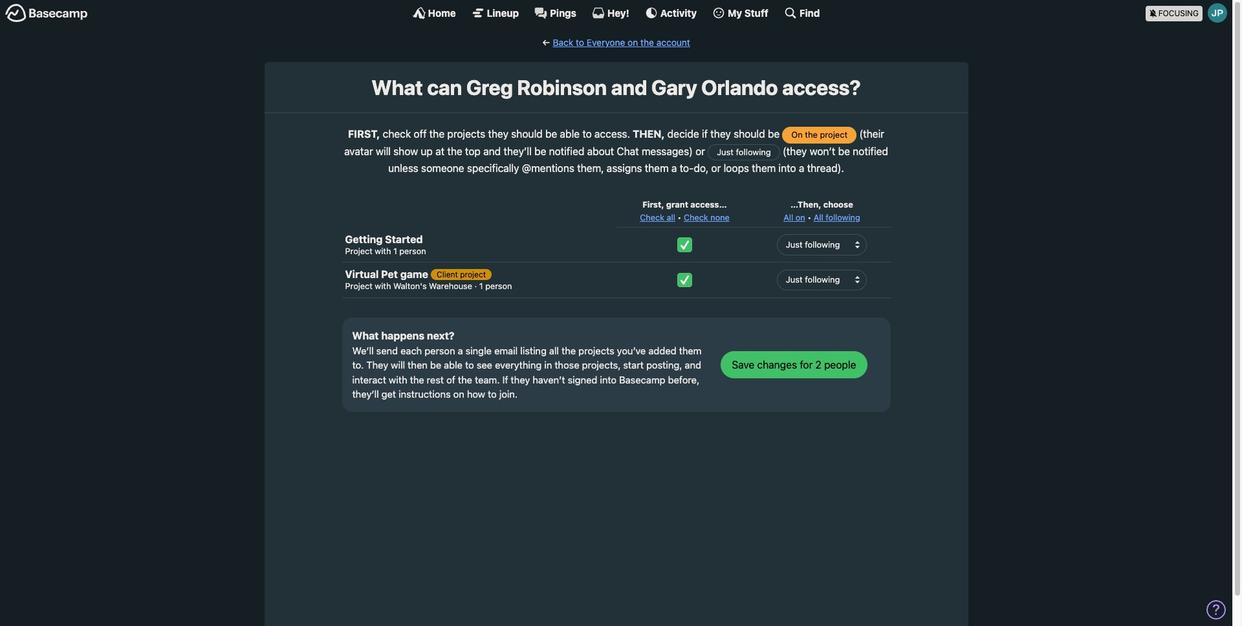 Task type: locate. For each thing, give the bounding box(es) containing it.
0 horizontal spatial or
[[696, 146, 705, 157]]

1 vertical spatial all
[[549, 345, 559, 356]]

1 vertical spatial following
[[826, 213, 861, 222]]

should
[[511, 128, 543, 140], [734, 128, 765, 140]]

join.
[[499, 388, 518, 400]]

2 all from the left
[[814, 213, 824, 222]]

into inside "(they won't be notified unless someone specifically @mentions them, assigns them a to-do, or loops them into a thread)."
[[779, 163, 796, 174]]

or up do,
[[696, 146, 705, 157]]

notified down (their
[[853, 146, 889, 157]]

0 horizontal spatial projects
[[447, 128, 486, 140]]

following
[[736, 147, 771, 157], [826, 213, 861, 222]]

notified down first, check off the projects they should be able to access. then, decide if they should be
[[549, 146, 585, 157]]

robinson
[[517, 75, 607, 100]]

them
[[645, 163, 669, 174], [752, 163, 776, 174], [679, 345, 702, 356]]

they
[[488, 128, 509, 140], [711, 128, 731, 140], [511, 374, 530, 385]]

0 horizontal spatial check
[[640, 213, 665, 222]]

1 vertical spatial what
[[352, 330, 379, 341]]

a left the to-
[[672, 163, 677, 174]]

switch accounts image
[[5, 3, 88, 23]]

0 horizontal spatial and
[[484, 146, 501, 157]]

1 horizontal spatial following
[[826, 213, 861, 222]]

check down access…
[[684, 213, 709, 222]]

2 project from the top
[[345, 281, 373, 291]]

project up ·
[[460, 270, 486, 280]]

with down getting
[[375, 246, 391, 256]]

0 vertical spatial will
[[376, 146, 391, 157]]

the down the then
[[410, 374, 424, 385]]

projects up "top"
[[447, 128, 486, 140]]

and up specifically
[[484, 146, 501, 157]]

able up of
[[444, 359, 463, 371]]

1 vertical spatial or
[[712, 163, 721, 174]]

and up before,
[[685, 359, 702, 371]]

to left see
[[465, 359, 474, 371]]

just
[[717, 147, 734, 157]]

0 horizontal spatial project
[[460, 270, 486, 280]]

a left single
[[458, 345, 463, 356]]

0 vertical spatial and
[[611, 75, 647, 100]]

virtual pet game
[[345, 269, 428, 280]]

1 horizontal spatial •
[[808, 213, 812, 222]]

0 vertical spatial what
[[372, 75, 423, 100]]

0 horizontal spatial on
[[453, 388, 465, 400]]

…then, choose all on • all following
[[784, 200, 861, 222]]

0 horizontal spatial they'll
[[352, 388, 379, 400]]

notified inside "(they won't be notified unless someone specifically @mentions them, assigns them a to-do, or loops them into a thread)."
[[853, 146, 889, 157]]

0 vertical spatial 1
[[393, 246, 397, 256]]

or inside "(they won't be notified unless someone specifically @mentions them, assigns them a to-do, or loops them into a thread)."
[[712, 163, 721, 174]]

them for added
[[679, 345, 702, 356]]

0 vertical spatial all
[[667, 213, 676, 222]]

if
[[702, 128, 708, 140]]

home link
[[413, 6, 456, 19]]

following down choose
[[826, 213, 861, 222]]

1 inside getting started project                             with 1 person
[[393, 246, 397, 256]]

0 horizontal spatial •
[[678, 213, 682, 222]]

notified
[[549, 146, 585, 157], [853, 146, 889, 157]]

1
[[393, 246, 397, 256], [479, 281, 483, 291]]

on right everyone
[[628, 37, 638, 48]]

will down check
[[376, 146, 391, 157]]

0 horizontal spatial all
[[784, 213, 794, 222]]

1 vertical spatial projects
[[579, 345, 615, 356]]

will inside what happens next? we'll send each person a single email listing all the projects you've added them to.                    they will then be able to see everything in those projects, start posting, and interact with the rest of the team.                   if they haven't signed into basecamp before, they'll get instructions on how to join.
[[391, 359, 405, 371]]

project down virtual
[[345, 281, 373, 291]]

to.
[[352, 359, 364, 371]]

they'll down interact
[[352, 388, 379, 400]]

into
[[779, 163, 796, 174], [600, 374, 617, 385]]

project inside client project project with walton's warehouse                             · 1 person
[[460, 270, 486, 280]]

person inside client project project with walton's warehouse                             · 1 person
[[486, 281, 512, 291]]

to
[[576, 37, 584, 48], [583, 128, 592, 140], [465, 359, 474, 371], [488, 388, 497, 400]]

first,
[[643, 200, 664, 210]]

1 horizontal spatial or
[[712, 163, 721, 174]]

• down grant
[[678, 213, 682, 222]]

1 vertical spatial with
[[375, 281, 391, 291]]

they'll inside what happens next? we'll send each person a single email listing all the projects you've added them to.                    they will then be able to see everything in those projects, start posting, and interact with the rest of the team.                   if they haven't signed into basecamp before, they'll get instructions on how to join.
[[352, 388, 379, 400]]

0 horizontal spatial a
[[458, 345, 463, 356]]

1 horizontal spatial them
[[679, 345, 702, 356]]

project down getting
[[345, 246, 373, 256]]

they'll up specifically
[[504, 146, 532, 157]]

back
[[553, 37, 574, 48]]

those
[[555, 359, 580, 371]]

thread).
[[807, 163, 844, 174]]

stuff
[[745, 7, 769, 18]]

with up "get" at the bottom left of the page
[[389, 374, 407, 385]]

them inside what happens next? we'll send each person a single email listing all the projects you've added them to.                    they will then be able to see everything in those projects, start posting, and interact with the rest of the team.                   if they haven't signed into basecamp before, they'll get instructions on how to join.
[[679, 345, 702, 356]]

what inside what happens next? we'll send each person a single email listing all the projects you've added them to.                    they will then be able to see everything in those projects, start posting, and interact with the rest of the team.                   if they haven't signed into basecamp before, they'll get instructions on how to join.
[[352, 330, 379, 341]]

0 vertical spatial they'll
[[504, 146, 532, 157]]

on
[[628, 37, 638, 48], [796, 213, 806, 222], [453, 388, 465, 400]]

them,
[[577, 163, 604, 174]]

2 horizontal spatial they
[[711, 128, 731, 140]]

2 vertical spatial with
[[389, 374, 407, 385]]

1 horizontal spatial all
[[667, 213, 676, 222]]

unless
[[388, 163, 419, 174]]

0 vertical spatial person
[[400, 246, 426, 256]]

1 right ·
[[479, 281, 483, 291]]

what happens next? we'll send each person a single email listing all the projects you've added them to.                    they will then be able to see everything in those projects, start posting, and interact with the rest of the team.                   if they haven't signed into basecamp before, they'll get instructions on how to join.
[[352, 330, 702, 400]]

•
[[678, 213, 682, 222], [808, 213, 812, 222]]

access?
[[782, 75, 861, 100]]

1 vertical spatial project
[[345, 281, 373, 291]]

how
[[467, 388, 485, 400]]

• down "…then,"
[[808, 213, 812, 222]]

with down virtual pet game at top left
[[375, 281, 391, 291]]

project inside client project project with walton's warehouse                             · 1 person
[[345, 281, 373, 291]]

everyone
[[587, 37, 625, 48]]

0 horizontal spatial into
[[600, 374, 617, 385]]

james peterson image
[[1208, 3, 1228, 23]]

the right of
[[458, 374, 472, 385]]

gary
[[652, 75, 697, 100]]

2 horizontal spatial on
[[796, 213, 806, 222]]

check
[[383, 128, 411, 140]]

all up "in"
[[549, 345, 559, 356]]

project inside getting started project                             with 1 person
[[345, 246, 373, 256]]

0 horizontal spatial all
[[549, 345, 559, 356]]

1 vertical spatial able
[[444, 359, 463, 371]]

project
[[820, 130, 848, 140], [460, 270, 486, 280]]

0 vertical spatial with
[[375, 246, 391, 256]]

0 horizontal spatial following
[[736, 147, 771, 157]]

they right if
[[711, 128, 731, 140]]

able
[[560, 128, 580, 140], [444, 359, 463, 371]]

into down (they
[[779, 163, 796, 174]]

2 horizontal spatial and
[[685, 359, 702, 371]]

2 horizontal spatial them
[[752, 163, 776, 174]]

rest
[[427, 374, 444, 385]]

them down the messages)
[[645, 163, 669, 174]]

hey! button
[[592, 6, 630, 19]]

all on button
[[784, 211, 806, 224]]

my stuff
[[728, 7, 769, 18]]

following up loops
[[736, 147, 771, 157]]

all down grant
[[667, 213, 676, 222]]

0 vertical spatial project
[[820, 130, 848, 140]]

to-
[[680, 163, 694, 174]]

the right at
[[447, 146, 463, 157]]

find button
[[784, 6, 820, 19]]

0 vertical spatial able
[[560, 128, 580, 140]]

1 vertical spatial 1
[[479, 281, 483, 291]]

←
[[542, 37, 551, 48]]

0 vertical spatial on
[[628, 37, 638, 48]]

each
[[401, 345, 422, 356]]

a inside what happens next? we'll send each person a single email listing all the projects you've added them to.                    they will then be able to see everything in those projects, start posting, and interact with the rest of the team.                   if they haven't signed into basecamp before, they'll get instructions on how to join.
[[458, 345, 463, 356]]

1 project from the top
[[345, 246, 373, 256]]

1 horizontal spatial check
[[684, 213, 709, 222]]

None submit
[[721, 351, 868, 378]]

the inside (their avatar will show up at the top and they'll be notified about chat messages)           or
[[447, 146, 463, 157]]

0 horizontal spatial should
[[511, 128, 543, 140]]

on
[[792, 130, 803, 140]]

2 horizontal spatial a
[[799, 163, 805, 174]]

send
[[376, 345, 398, 356]]

on down of
[[453, 388, 465, 400]]

1 horizontal spatial into
[[779, 163, 796, 174]]

them down just following
[[752, 163, 776, 174]]

1 horizontal spatial should
[[734, 128, 765, 140]]

or right do,
[[712, 163, 721, 174]]

project up won't
[[820, 130, 848, 140]]

1 vertical spatial project
[[460, 270, 486, 280]]

be
[[546, 128, 557, 140], [768, 128, 780, 140], [535, 146, 547, 157], [839, 146, 850, 157], [430, 359, 441, 371]]

main element
[[0, 0, 1233, 25]]

instructions
[[399, 388, 451, 400]]

1 down started at the top left of the page
[[393, 246, 397, 256]]

1 vertical spatial into
[[600, 374, 617, 385]]

person down started at the top left of the page
[[400, 246, 426, 256]]

person
[[400, 246, 426, 256], [486, 281, 512, 291], [425, 345, 455, 356]]

2 notified from the left
[[853, 146, 889, 157]]

1 vertical spatial and
[[484, 146, 501, 157]]

project for getting
[[345, 246, 373, 256]]

you've
[[617, 345, 646, 356]]

person right ·
[[486, 281, 512, 291]]

what for what can greg robinson and gary orlando access?
[[372, 75, 423, 100]]

what up check
[[372, 75, 423, 100]]

first, grant access… check all • check none
[[640, 200, 730, 222]]

then,
[[633, 128, 665, 140]]

they inside what happens next? we'll send each person a single email listing all the projects you've added them to.                    they will then be able to see everything in those projects, start posting, and interact with the rest of the team.                   if they haven't signed into basecamp before, they'll get instructions on how to join.
[[511, 374, 530, 385]]

1 horizontal spatial they
[[511, 374, 530, 385]]

2 vertical spatial and
[[685, 359, 702, 371]]

1 horizontal spatial they'll
[[504, 146, 532, 157]]

activity link
[[645, 6, 697, 19]]

all
[[784, 213, 794, 222], [814, 213, 824, 222]]

and left gary
[[611, 75, 647, 100]]

0 horizontal spatial 1
[[393, 246, 397, 256]]

activity
[[661, 7, 697, 18]]

can
[[427, 75, 462, 100]]

0 vertical spatial into
[[779, 163, 796, 174]]

what
[[372, 75, 423, 100], [352, 330, 379, 341]]

they'll
[[504, 146, 532, 157], [352, 388, 379, 400]]

client project project with walton's warehouse                             · 1 person
[[345, 270, 512, 291]]

the
[[641, 37, 654, 48], [430, 128, 445, 140], [805, 130, 818, 140], [447, 146, 463, 157], [562, 345, 576, 356], [410, 374, 424, 385], [458, 374, 472, 385]]

should up just following
[[734, 128, 765, 140]]

1 horizontal spatial all
[[814, 213, 824, 222]]

1 horizontal spatial 1
[[479, 281, 483, 291]]

into down projects,
[[600, 374, 617, 385]]

they up specifically
[[488, 128, 509, 140]]

2 vertical spatial person
[[425, 345, 455, 356]]

added
[[649, 345, 677, 356]]

or
[[696, 146, 705, 157], [712, 163, 721, 174]]

getting started project                             with 1 person
[[345, 233, 426, 256]]

and inside what happens next? we'll send each person a single email listing all the projects you've added them to.                    they will then be able to see everything in those projects, start posting, and interact with the rest of the team.                   if they haven't signed into basecamp before, they'll get instructions on how to join.
[[685, 359, 702, 371]]

1 vertical spatial person
[[486, 281, 512, 291]]

projects up projects,
[[579, 345, 615, 356]]

1 horizontal spatial and
[[611, 75, 647, 100]]

1 horizontal spatial project
[[820, 130, 848, 140]]

person down next? on the bottom left of the page
[[425, 345, 455, 356]]

won't
[[810, 146, 836, 157]]

0 horizontal spatial able
[[444, 359, 463, 371]]

check down first,
[[640, 213, 665, 222]]

1 check from the left
[[640, 213, 665, 222]]

1 inside client project project with walton's warehouse                             · 1 person
[[479, 281, 483, 291]]

them right the 'added' in the right bottom of the page
[[679, 345, 702, 356]]

1 notified from the left
[[549, 146, 585, 157]]

2 vertical spatial on
[[453, 388, 465, 400]]

what up we'll
[[352, 330, 379, 341]]

1 • from the left
[[678, 213, 682, 222]]

person inside getting started project                             with 1 person
[[400, 246, 426, 256]]

or inside (their avatar will show up at the top and they'll be notified about chat messages)           or
[[696, 146, 705, 157]]

1 horizontal spatial able
[[560, 128, 580, 140]]

they'll inside (their avatar will show up at the top and they'll be notified about chat messages)           or
[[504, 146, 532, 157]]

the right on
[[805, 130, 818, 140]]

a down (they
[[799, 163, 805, 174]]

they down everything
[[511, 374, 530, 385]]

be inside (their avatar will show up at the top and they'll be notified about chat messages)           or
[[535, 146, 547, 157]]

1 vertical spatial will
[[391, 359, 405, 371]]

what for what happens next? we'll send each person a single email listing all the projects you've added them to.                    they will then be able to see everything in those projects, start posting, and interact with the rest of the team.                   if they haven't signed into basecamp before, they'll get instructions on how to join.
[[352, 330, 379, 341]]

will down send
[[391, 359, 405, 371]]

on down "…then,"
[[796, 213, 806, 222]]

choose
[[824, 200, 854, 210]]

a
[[672, 163, 677, 174], [799, 163, 805, 174], [458, 345, 463, 356]]

1 vertical spatial they'll
[[352, 388, 379, 400]]

1 horizontal spatial notified
[[853, 146, 889, 157]]

0 horizontal spatial notified
[[549, 146, 585, 157]]

1 horizontal spatial projects
[[579, 345, 615, 356]]

should up '@mentions'
[[511, 128, 543, 140]]

projects
[[447, 128, 486, 140], [579, 345, 615, 356]]

account
[[657, 37, 690, 48]]

assigns
[[607, 163, 642, 174]]

2 • from the left
[[808, 213, 812, 222]]

able up them,
[[560, 128, 580, 140]]

0 vertical spatial or
[[696, 146, 705, 157]]

0 vertical spatial project
[[345, 246, 373, 256]]

with inside getting started project                             with 1 person
[[375, 246, 391, 256]]

with inside client project project with walton's warehouse                             · 1 person
[[375, 281, 391, 291]]

greg
[[466, 75, 513, 100]]

1 vertical spatial on
[[796, 213, 806, 222]]

with for getting
[[375, 246, 391, 256]]

focusing
[[1159, 8, 1199, 18]]



Task type: vqa. For each thing, say whether or not it's contained in the screenshot.
the top the will
yes



Task type: describe. For each thing, give the bounding box(es) containing it.
0 horizontal spatial them
[[645, 163, 669, 174]]

on the project
[[792, 130, 848, 140]]

we'll
[[352, 345, 374, 356]]

about
[[587, 146, 614, 157]]

access.
[[595, 128, 630, 140]]

person inside what happens next? we'll send each person a single email listing all the projects you've added them to.                    they will then be able to see everything in those projects, start posting, and interact with the rest of the team.                   if they haven't signed into basecamp before, they'll get instructions on how to join.
[[425, 345, 455, 356]]

top
[[465, 146, 481, 157]]

they
[[366, 359, 388, 371]]

(their avatar will show up at the top and they'll be notified about chat messages)           or
[[344, 128, 885, 157]]

team.
[[475, 374, 500, 385]]

started
[[385, 233, 423, 245]]

following inside …then, choose all on • all following
[[826, 213, 861, 222]]

chat
[[617, 146, 639, 157]]

specifically
[[467, 163, 519, 174]]

pings
[[550, 7, 577, 18]]

just following
[[717, 147, 771, 157]]

·
[[475, 281, 477, 291]]

the left account in the top of the page
[[641, 37, 654, 48]]

projects,
[[582, 359, 621, 371]]

happens
[[381, 330, 425, 341]]

interact
[[352, 374, 386, 385]]

• inside …then, choose all on • all following
[[808, 213, 812, 222]]

to down team.
[[488, 388, 497, 400]]

if
[[503, 374, 508, 385]]

all inside what happens next? we'll send each person a single email listing all the projects you've added them to.                    they will then be able to see everything in those projects, start posting, and interact with the rest of the team.                   if they haven't signed into basecamp before, they'll get instructions on how to join.
[[549, 345, 559, 356]]

check all button
[[640, 211, 676, 224]]

all following button
[[814, 211, 861, 224]]

first,
[[348, 128, 380, 140]]

do,
[[694, 163, 709, 174]]

my stuff button
[[713, 6, 769, 19]]

be inside what happens next? we'll send each person a single email listing all the projects you've added them to.                    they will then be able to see everything in those projects, start posting, and interact with the rest of the team.                   if they haven't signed into basecamp before, they'll get instructions on how to join.
[[430, 359, 441, 371]]

the right off
[[430, 128, 445, 140]]

on inside …then, choose all on • all following
[[796, 213, 806, 222]]

to up about
[[583, 128, 592, 140]]

with inside what happens next? we'll send each person a single email listing all the projects you've added them to.                    they will then be able to see everything in those projects, start posting, and interact with the rest of the team.                   if they haven't signed into basecamp before, they'll get instructions on how to join.
[[389, 374, 407, 385]]

game
[[401, 269, 428, 280]]

signed
[[568, 374, 598, 385]]

(their
[[860, 128, 885, 140]]

listing
[[520, 345, 547, 356]]

avatar
[[344, 146, 373, 157]]

messages)
[[642, 146, 693, 157]]

get
[[382, 388, 396, 400]]

in
[[544, 359, 552, 371]]

will inside (their avatar will show up at the top and they'll be notified about chat messages)           or
[[376, 146, 391, 157]]

everything
[[495, 359, 542, 371]]

someone
[[421, 163, 464, 174]]

able inside what happens next? we'll send each person a single email listing all the projects you've added them to.                    they will then be able to see everything in those projects, start posting, and interact with the rest of the team.                   if they haven't signed into basecamp before, they'll get instructions on how to join.
[[444, 359, 463, 371]]

• inside first, grant access… check all • check none
[[678, 213, 682, 222]]

1 horizontal spatial on
[[628, 37, 638, 48]]

pings button
[[535, 6, 577, 19]]

up
[[421, 146, 433, 157]]

@mentions
[[522, 163, 575, 174]]

hey!
[[608, 7, 630, 18]]

project for client
[[345, 281, 373, 291]]

them for loops
[[752, 163, 776, 174]]

access…
[[691, 200, 727, 210]]

at
[[436, 146, 445, 157]]

then
[[408, 359, 428, 371]]

my
[[728, 7, 742, 18]]

all inside first, grant access… check all • check none
[[667, 213, 676, 222]]

find
[[800, 7, 820, 18]]

be inside "(they won't be notified unless someone specifically @mentions them, assigns them a to-do, or loops them into a thread)."
[[839, 146, 850, 157]]

first, check off the projects they should be able to access. then, decide if they should be
[[348, 128, 783, 140]]

check none button
[[684, 211, 730, 224]]

with for client
[[375, 281, 391, 291]]

walton's
[[393, 281, 427, 291]]

and inside (their avatar will show up at the top and they'll be notified about chat messages)           or
[[484, 146, 501, 157]]

(they
[[783, 146, 807, 157]]

lineup link
[[472, 6, 519, 19]]

before,
[[668, 374, 700, 385]]

client
[[437, 270, 458, 280]]

off
[[414, 128, 427, 140]]

home
[[428, 7, 456, 18]]

none
[[711, 213, 730, 222]]

0 horizontal spatial they
[[488, 128, 509, 140]]

single
[[466, 345, 492, 356]]

0 vertical spatial following
[[736, 147, 771, 157]]

0 vertical spatial projects
[[447, 128, 486, 140]]

2 check from the left
[[684, 213, 709, 222]]

posting,
[[647, 359, 682, 371]]

1 should from the left
[[511, 128, 543, 140]]

2 should from the left
[[734, 128, 765, 140]]

warehouse
[[429, 281, 472, 291]]

what can greg robinson and gary orlando access?
[[372, 75, 861, 100]]

see
[[477, 359, 493, 371]]

(they won't be notified unless someone specifically @mentions them, assigns them a to-do, or loops them into a thread).
[[388, 146, 889, 174]]

haven't
[[533, 374, 565, 385]]

into inside what happens next? we'll send each person a single email listing all the projects you've added them to.                    they will then be able to see everything in those projects, start posting, and interact with the rest of the team.                   if they haven't signed into basecamp before, they'll get instructions on how to join.
[[600, 374, 617, 385]]

loops
[[724, 163, 749, 174]]

pet
[[381, 269, 398, 280]]

grant
[[666, 200, 689, 210]]

virtual
[[345, 269, 379, 280]]

the up those
[[562, 345, 576, 356]]

email
[[494, 345, 518, 356]]

to right back
[[576, 37, 584, 48]]

projects inside what happens next? we'll send each person a single email listing all the projects you've added them to.                    they will then be able to see everything in those projects, start posting, and interact with the rest of the team.                   if they haven't signed into basecamp before, they'll get instructions on how to join.
[[579, 345, 615, 356]]

1 all from the left
[[784, 213, 794, 222]]

start
[[624, 359, 644, 371]]

notified inside (their avatar will show up at the top and they'll be notified about chat messages)           or
[[549, 146, 585, 157]]

…then,
[[791, 200, 822, 210]]

of
[[447, 374, 456, 385]]

on inside what happens next? we'll send each person a single email listing all the projects you've added them to.                    they will then be able to see everything in those projects, start posting, and interact with the rest of the team.                   if they haven't signed into basecamp before, they'll get instructions on how to join.
[[453, 388, 465, 400]]

← back to everyone on the account
[[542, 37, 690, 48]]

1 horizontal spatial a
[[672, 163, 677, 174]]

focusing button
[[1146, 0, 1233, 25]]

back to everyone on the account link
[[553, 37, 690, 48]]



